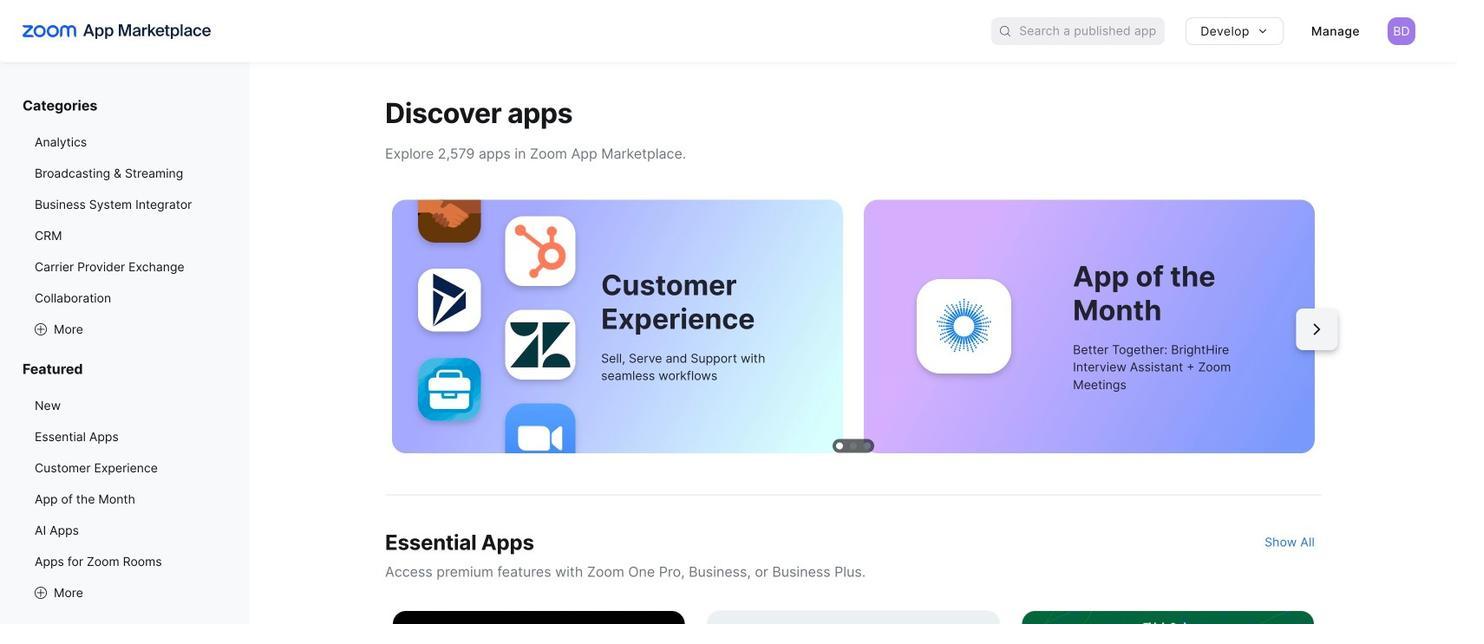 Task type: locate. For each thing, give the bounding box(es) containing it.
Search text field
[[1019, 19, 1165, 44]]

current user is barb dwyer element
[[1388, 17, 1416, 45]]

search a published app element
[[992, 17, 1165, 45]]

banner
[[0, 0, 1457, 62]]



